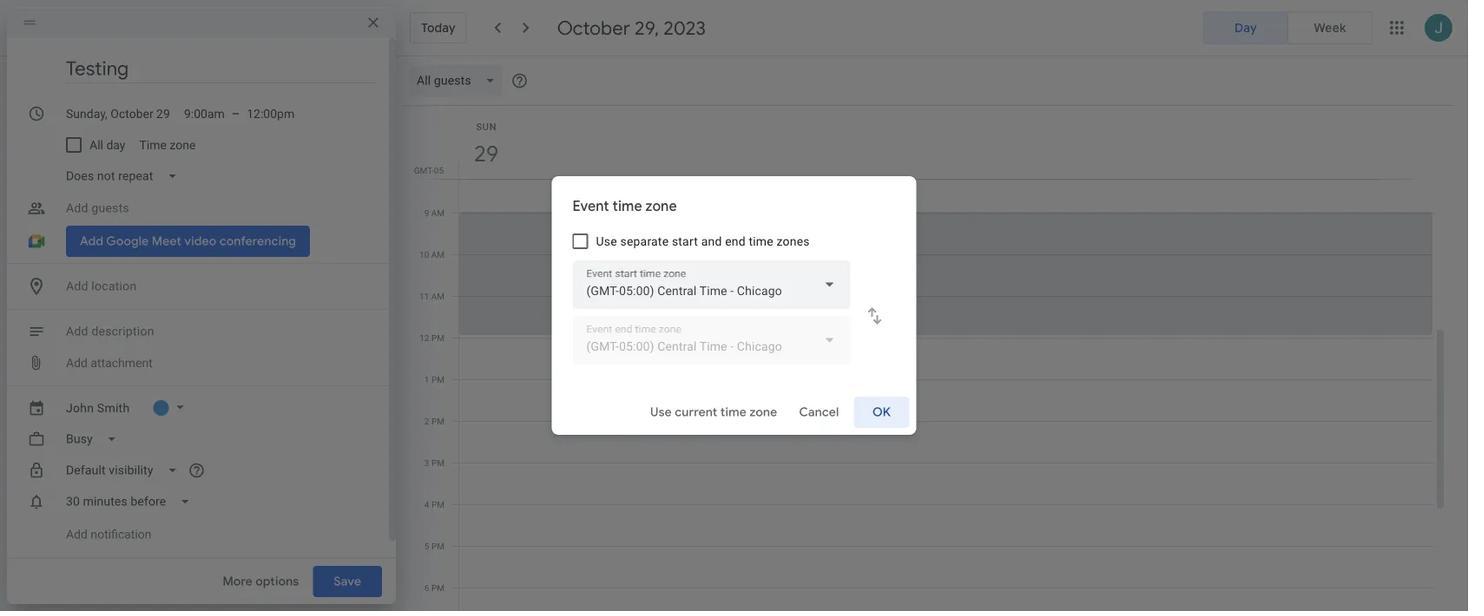 Task type: vqa. For each thing, say whether or not it's contained in the screenshot.
January 6 element
no



Task type: locate. For each thing, give the bounding box(es) containing it.
1 vertical spatial add
[[66, 527, 88, 542]]

2 pm from the top
[[431, 374, 445, 385]]

1 pm from the top
[[431, 333, 445, 343]]

time
[[613, 198, 642, 215], [749, 234, 773, 248], [721, 405, 747, 420]]

0 vertical spatial add
[[66, 356, 88, 370]]

2 horizontal spatial zone
[[750, 405, 777, 420]]

event
[[573, 198, 609, 215]]

october
[[557, 16, 630, 40]]

6 pm from the top
[[431, 541, 445, 551]]

05
[[434, 165, 444, 175]]

1
[[424, 374, 429, 385]]

add inside add attachment button
[[66, 356, 88, 370]]

10 am
[[419, 249, 445, 260]]

add for add notification
[[66, 527, 88, 542]]

–
[[232, 107, 240, 121]]

john smith
[[66, 401, 130, 415]]

1 am from the top
[[431, 207, 445, 218]]

add left the notification
[[66, 527, 88, 542]]

am right 9
[[431, 207, 445, 218]]

attachment
[[91, 356, 153, 370]]

Day radio
[[1203, 11, 1288, 44]]

1 pm
[[424, 374, 445, 385]]

cancel
[[799, 405, 839, 420]]

4
[[424, 499, 429, 510]]

use
[[596, 234, 617, 248], [650, 405, 672, 420]]

use left separate
[[596, 234, 617, 248]]

option group
[[1203, 11, 1373, 44]]

event time zone
[[573, 198, 677, 215]]

separate
[[620, 234, 669, 248]]

0 vertical spatial am
[[431, 207, 445, 218]]

29,
[[635, 16, 659, 40]]

0 vertical spatial use
[[596, 234, 617, 248]]

12 pm
[[420, 333, 445, 343]]

0 horizontal spatial zone
[[170, 138, 196, 152]]

am right 11
[[431, 291, 445, 301]]

2023
[[663, 16, 706, 40]]

add notification
[[66, 527, 151, 542]]

current
[[675, 405, 718, 420]]

use inside 'button'
[[650, 405, 672, 420]]

john
[[66, 401, 94, 415]]

pm
[[431, 333, 445, 343], [431, 374, 445, 385], [431, 416, 445, 426], [431, 458, 445, 468], [431, 499, 445, 510], [431, 541, 445, 551], [431, 583, 445, 593]]

zone
[[170, 138, 196, 152], [646, 198, 677, 215], [750, 405, 777, 420]]

pm right 2
[[431, 416, 445, 426]]

0 horizontal spatial use
[[596, 234, 617, 248]]

add left attachment
[[66, 356, 88, 370]]

1 vertical spatial time
[[749, 234, 773, 248]]

zones
[[777, 234, 810, 248]]

column header
[[458, 106, 1433, 179]]

2 am from the top
[[431, 249, 445, 260]]

7 pm from the top
[[431, 583, 445, 593]]

zone right "time"
[[170, 138, 196, 152]]

4 pm
[[424, 499, 445, 510]]

grid
[[403, 106, 1447, 611]]

1 horizontal spatial use
[[650, 405, 672, 420]]

zone left cancel
[[750, 405, 777, 420]]

0 vertical spatial zone
[[170, 138, 196, 152]]

today button
[[410, 12, 467, 43]]

3 am from the top
[[431, 291, 445, 301]]

2 vertical spatial zone
[[750, 405, 777, 420]]

add for add attachment
[[66, 356, 88, 370]]

pm right 12
[[431, 333, 445, 343]]

time right event
[[613, 198, 642, 215]]

2 add from the top
[[66, 527, 88, 542]]

none field inside event time zone "dialog"
[[573, 260, 850, 309]]

use current time zone
[[650, 405, 777, 420]]

3 pm from the top
[[431, 416, 445, 426]]

None field
[[573, 260, 850, 309]]

gmt-
[[414, 165, 434, 175]]

5 pm from the top
[[431, 499, 445, 510]]

time
[[139, 138, 167, 152]]

add inside "add notification" button
[[66, 527, 88, 542]]

pm for 2 pm
[[431, 416, 445, 426]]

am
[[431, 207, 445, 218], [431, 249, 445, 260], [431, 291, 445, 301]]

1 horizontal spatial time
[[721, 405, 747, 420]]

1 add from the top
[[66, 356, 88, 370]]

0 vertical spatial time
[[613, 198, 642, 215]]

use for use separate start and end time zones
[[596, 234, 617, 248]]

2 horizontal spatial time
[[749, 234, 773, 248]]

4 pm from the top
[[431, 458, 445, 468]]

2 vertical spatial time
[[721, 405, 747, 420]]

am right 10
[[431, 249, 445, 260]]

all day
[[89, 138, 125, 152]]

6
[[424, 583, 429, 593]]

pm right 6
[[431, 583, 445, 593]]

smith
[[97, 401, 130, 415]]

am for 10 am
[[431, 249, 445, 260]]

1 horizontal spatial zone
[[646, 198, 677, 215]]

pm right 5
[[431, 541, 445, 551]]

cancel button
[[791, 392, 847, 433]]

pm right the "3"
[[431, 458, 445, 468]]

12
[[420, 333, 429, 343]]

1 vertical spatial use
[[650, 405, 672, 420]]

time right end
[[749, 234, 773, 248]]

1 vertical spatial am
[[431, 249, 445, 260]]

pm right 1
[[431, 374, 445, 385]]

use left current
[[650, 405, 672, 420]]

am for 11 am
[[431, 291, 445, 301]]

use for use current time zone
[[650, 405, 672, 420]]

2 vertical spatial am
[[431, 291, 445, 301]]

add
[[66, 356, 88, 370], [66, 527, 88, 542]]

pm right 4
[[431, 499, 445, 510]]

0 horizontal spatial time
[[613, 198, 642, 215]]

zone up separate
[[646, 198, 677, 215]]

use separate start and end time zones
[[596, 234, 810, 248]]

time right current
[[721, 405, 747, 420]]



Task type: describe. For each thing, give the bounding box(es) containing it.
grid containing gmt-05
[[403, 106, 1447, 611]]

time zone button
[[132, 129, 203, 161]]

9
[[424, 207, 429, 218]]

pm for 4 pm
[[431, 499, 445, 510]]

pm for 5 pm
[[431, 541, 445, 551]]

5
[[424, 541, 429, 551]]

today
[[421, 20, 456, 36]]

zone inside button
[[170, 138, 196, 152]]

ok
[[872, 405, 891, 420]]

am for 9 am
[[431, 207, 445, 218]]

3
[[424, 458, 429, 468]]

11 am
[[419, 291, 445, 301]]

pm for 3 pm
[[431, 458, 445, 468]]

10
[[419, 249, 429, 260]]

Week radio
[[1288, 11, 1373, 44]]

zone inside 'button'
[[750, 405, 777, 420]]

5 pm
[[424, 541, 445, 551]]

day
[[106, 138, 125, 152]]

week
[[1314, 20, 1346, 36]]

ok button
[[854, 392, 909, 433]]

pm for 6 pm
[[431, 583, 445, 593]]

to element
[[232, 107, 240, 121]]

all
[[89, 138, 103, 152]]

pm for 1 pm
[[431, 374, 445, 385]]

1 vertical spatial zone
[[646, 198, 677, 215]]

notification
[[91, 527, 151, 542]]

and
[[701, 234, 722, 248]]

add attachment
[[66, 356, 153, 370]]

add notification button
[[59, 519, 158, 550]]

pm for 12 pm
[[431, 333, 445, 343]]

event time zone dialog
[[552, 176, 916, 435]]

time zone
[[139, 138, 196, 152]]

9 am
[[424, 207, 445, 218]]

day
[[1235, 20, 1257, 36]]

gmt-05
[[414, 165, 444, 175]]

end
[[725, 234, 746, 248]]

Add title text field
[[66, 56, 375, 82]]

start
[[672, 234, 698, 248]]

3 pm
[[424, 458, 445, 468]]

2
[[424, 416, 429, 426]]

add attachment button
[[59, 347, 160, 379]]

time inside 'button'
[[721, 405, 747, 420]]

6 pm
[[424, 583, 445, 593]]

use current time zone button
[[643, 392, 784, 433]]

11
[[419, 291, 429, 301]]

2 pm
[[424, 416, 445, 426]]

october 29, 2023
[[557, 16, 706, 40]]

option group containing day
[[1203, 11, 1373, 44]]



